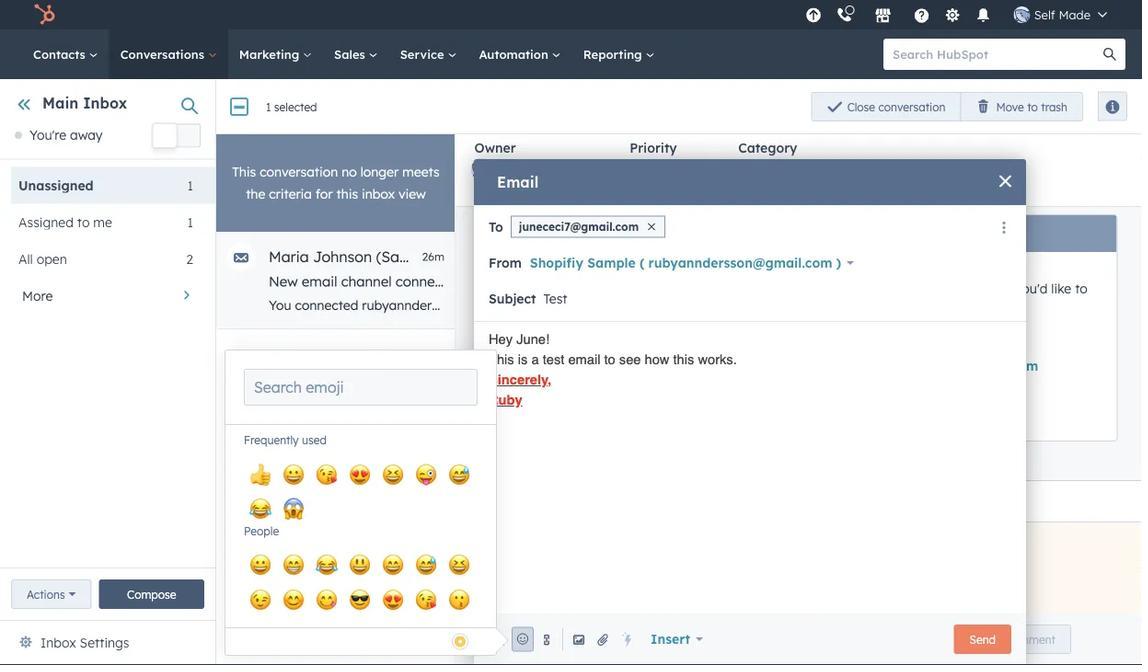 Task type: locate. For each thing, give the bounding box(es) containing it.
1 vertical spatial email
[[499, 492, 532, 508]]

choose inside new email channel connected to hubspot you connected rubyanndersson@gmail.com any new emails sent to this address will also appear here. choose what you'd like to do next:  try it o
[[891, 297, 936, 313]]

is
[[518, 352, 528, 368], [873, 358, 882, 374]]

will inside 'you connected default ticket form (nov 1, 2023 11:28:05 am) any new submissions to this form will also appear here as tickets. choose what you'd like to do next:'
[[739, 280, 758, 296]]

2 insert from the left
[[651, 631, 691, 648]]

new for new
[[1010, 99, 1034, 113]]

0 horizontal spatial (sample
[[376, 248, 434, 266]]

compose
[[127, 588, 176, 602]]

0 vertical spatial try
[[1102, 297, 1120, 313]]

new down automation link
[[511, 87, 544, 105]]

1 vertical spatial close image
[[648, 223, 655, 231]]

0 vertical spatial 😆
[[382, 461, 404, 488]]

appear inside new email channel connected to hubspot you connected rubyanndersson@gmail.com any new emails sent to this address will also appear here. choose what you'd like to do next:  try it o
[[810, 297, 854, 313]]

0 vertical spatial send
[[533, 358, 563, 374]]

conversation for this
[[260, 164, 338, 180]]

conversation inside button
[[879, 100, 946, 114]]

(sample
[[637, 227, 682, 241], [376, 248, 434, 266]]

manage down sincerely,
[[533, 396, 585, 412]]

what left you'd
[[940, 297, 970, 313]]

0 vertical spatial it
[[1124, 297, 1132, 313]]

1 insert from the left
[[633, 631, 673, 648]]

conversation inside this conversation no longer meets the criteria for this inbox view
[[260, 164, 338, 180]]

ruby anderson button
[[471, 156, 608, 184]]

1 vertical spatial email
[[568, 352, 601, 368]]

it left o
[[1124, 297, 1132, 313]]

0 horizontal spatial manage
[[533, 396, 585, 412]]

channel down reporting link
[[588, 87, 646, 105]]

😆 for 😆
[[382, 461, 404, 488]]

1 horizontal spatial conversation
[[879, 100, 946, 114]]

will for hubspot
[[759, 297, 778, 313]]

rubyanndersson@gmail.com up address
[[649, 255, 833, 271]]

2 insert button from the left
[[639, 621, 715, 658]]

0 vertical spatial new
[[559, 280, 584, 296]]

insert button
[[621, 621, 697, 658], [639, 621, 715, 658]]

1 vertical spatial 😆
[[448, 551, 470, 579]]

hubspot
[[780, 109, 833, 125], [485, 273, 542, 290]]

1 vertical spatial appear
[[810, 297, 854, 313]]

1 horizontal spatial 😀
[[283, 461, 305, 488]]

1 horizontal spatial new
[[511, 87, 544, 105]]

a down the out
[[567, 358, 575, 374]]

test inside try it out send a test submission from any page where your form is published. manage form
[[578, 358, 601, 374]]

0 horizontal spatial like
[[1010, 297, 1030, 313]]

group containing close conversation
[[812, 92, 1083, 122]]

next: up the out
[[552, 300, 581, 316]]

toolbar
[[471, 140, 1127, 199]]

add comment
[[983, 633, 1056, 647]]

appear down here
[[810, 297, 854, 313]]

😂 left '😃'
[[316, 551, 338, 579]]

do up june!
[[533, 300, 548, 316]]

sales
[[334, 46, 369, 62]]

new inside popup button
[[1010, 99, 1034, 113]]

close image up default
[[648, 223, 655, 231]]

ruby down sincerely,
[[489, 392, 523, 408]]

1 insert button from the left
[[621, 621, 697, 658]]

address
[[707, 297, 756, 313]]

appear inside 'you connected default ticket form (nov 1, 2023 11:28:05 am) any new submissions to this form will also appear here as tickets. choose what you'd like to do next:'
[[790, 280, 834, 296]]

maria down criteria
[[269, 248, 309, 266]]

hubspot up category
[[780, 109, 833, 125]]

hey
[[489, 331, 513, 347]]

0 vertical spatial maria johnson (sample contact)
[[551, 227, 733, 241]]

contacts
[[33, 46, 89, 62]]

frequently
[[244, 434, 299, 447]]

0 vertical spatial will
[[739, 280, 758, 296]]

marketplaces button
[[864, 0, 903, 29]]

0 vertical spatial manage
[[951, 358, 1003, 374]]

1 vertical spatial rubyanndersson@gmail.com
[[362, 297, 535, 313]]

1 horizontal spatial maria
[[551, 227, 583, 241]]

test for email
[[543, 352, 565, 368]]

published.
[[886, 358, 948, 374]]

also inside new email channel connected to hubspot you connected rubyanndersson@gmail.com any new emails sent to this address will also appear here. choose what you'd like to do next:  try it o
[[782, 297, 807, 313]]

rubyanndersson@gmail.com down 26m on the top left of page
[[362, 297, 535, 313]]

0 horizontal spatial close image
[[648, 223, 655, 231]]

ruby anderson
[[497, 162, 595, 178]]

next:
[[1069, 297, 1099, 313], [552, 300, 581, 316]]

test down the out
[[578, 358, 601, 374]]

1 vertical spatial ruby
[[489, 392, 523, 408]]

1 vertical spatial will
[[759, 297, 778, 313]]

like down you'd
[[1010, 297, 1030, 313]]

😂 up people at bottom
[[249, 495, 272, 523]]

inbox up the away
[[83, 94, 127, 112]]

inbox
[[83, 94, 127, 112], [41, 635, 76, 651]]

2 vertical spatial channel
[[624, 396, 674, 412]]

from
[[676, 358, 705, 374]]

email down 'for'
[[302, 273, 337, 290]]

😘 down "used"
[[316, 461, 338, 488]]

0 vertical spatial 😂
[[249, 495, 272, 523]]

email down owner
[[497, 173, 539, 191]]

johnson down 'for'
[[313, 248, 372, 266]]

contact) up shopifiy sample ( rubyanndersson@gmail.com ) popup button
[[686, 227, 733, 241]]

😅 for 😅 😂
[[448, 461, 470, 488]]

toolbar containing owner
[[471, 140, 1127, 199]]

connected inside heading
[[651, 87, 727, 105]]

0 vertical spatial 😅
[[448, 461, 470, 488]]

contacts link
[[22, 29, 109, 79]]

new form channel connected heading
[[456, 79, 1142, 134]]

connected up the 'submissions'
[[561, 261, 627, 277]]

inbox settings link
[[41, 632, 129, 654]]

None text field
[[544, 281, 1001, 318]]

settings image
[[945, 8, 961, 24]]

marketing link
[[228, 29, 323, 79]]

close image for junececi7@gmail.com
[[648, 223, 655, 231]]

0 vertical spatial what
[[981, 280, 1011, 296]]

😅 for 😅
[[415, 551, 437, 579]]

new form channel connected
[[511, 87, 727, 105]]

appear for hubspot
[[810, 297, 854, 313]]

1 horizontal spatial 😅
[[448, 461, 470, 488]]

hey june! this is a test email to see how this works. sincerely, ruby
[[489, 331, 737, 408]]

here
[[838, 280, 864, 296]]

this inside hey june! this is a test email to see how this works. sincerely, ruby
[[673, 352, 694, 368]]

0 vertical spatial any
[[533, 280, 556, 296]]

upgrade image
[[806, 8, 822, 24]]

made
[[1059, 7, 1091, 22]]

reporting
[[583, 46, 646, 62]]

0 horizontal spatial inbox
[[41, 635, 76, 651]]

this down hey
[[489, 352, 514, 368]]

0 horizontal spatial what
[[940, 297, 970, 313]]

1 vertical spatial try
[[533, 338, 553, 354]]

😍 right 😎
[[382, 586, 404, 614]]

close image
[[1000, 175, 1012, 187], [648, 223, 655, 231]]

test down june!
[[543, 352, 565, 368]]

test inside hey june! this is a test email to see how this works. sincerely, ruby
[[543, 352, 565, 368]]

you're away
[[29, 127, 103, 143]]

do right you'd
[[1050, 297, 1066, 313]]

0 horizontal spatial maria johnson (sample contact)
[[269, 248, 498, 266]]

any up june!
[[539, 297, 562, 313]]

email
[[302, 273, 337, 290], [568, 352, 601, 368]]

maria inside row
[[269, 248, 309, 266]]

main content
[[216, 0, 1142, 666]]

will inside new email channel connected to hubspot you connected rubyanndersson@gmail.com any new emails sent to this address will also appear here. choose what you'd like to do next:  try it o
[[759, 297, 778, 313]]

ruby inside popup button
[[497, 162, 530, 178]]

any
[[533, 280, 556, 296], [539, 297, 562, 313]]

0 horizontal spatial test
[[543, 352, 565, 368]]

1 vertical spatial maria
[[269, 248, 309, 266]]

this inside hey june! this is a test email to see how this works. sincerely, ruby
[[489, 352, 514, 368]]

1 horizontal spatial contact)
[[686, 227, 733, 241]]

no
[[342, 164, 357, 180]]

😍 left 😜
[[349, 461, 371, 488]]

0 horizontal spatial 😀
[[249, 551, 272, 579]]

1 left "open"
[[266, 100, 271, 114]]

0 horizontal spatial 😘
[[316, 461, 338, 488]]

you
[[533, 261, 557, 277], [269, 297, 291, 313]]

1 vertical spatial manage
[[533, 396, 585, 412]]

is up sincerely,
[[518, 352, 528, 368]]

form down you'd
[[1007, 358, 1038, 374]]

maria up shopifiy
[[551, 227, 583, 241]]

what inside new email channel connected to hubspot you connected rubyanndersson@gmail.com any new emails sent to this address will also appear here. choose what you'd like to do next:  try it o
[[940, 297, 970, 313]]

it left the out
[[557, 338, 566, 354]]

new down shopifiy
[[559, 280, 584, 296]]

self made menu
[[801, 0, 1120, 29]]

1 horizontal spatial 😂
[[316, 551, 338, 579]]

insert
[[633, 631, 673, 648], [651, 631, 691, 648]]

0 horizontal spatial this
[[232, 164, 256, 180]]

form down automation link
[[548, 87, 584, 105]]

1 horizontal spatial do
[[1050, 297, 1066, 313]]

manage right published.
[[951, 358, 1003, 374]]

this conversation no longer meets the criteria for this inbox view
[[232, 164, 440, 202]]

😅 right 😜
[[448, 461, 470, 488]]

ruby inside hey june! this is a test email to see how this works. sincerely, ruby
[[489, 392, 523, 408]]

new left the emails
[[566, 297, 590, 313]]

new inside new email channel connected to hubspot you connected rubyanndersson@gmail.com any new emails sent to this address will also appear here. choose what you'd like to do next:  try it o
[[269, 273, 298, 290]]

0 horizontal spatial you
[[269, 297, 291, 313]]

you inside new email channel connected to hubspot you connected rubyanndersson@gmail.com any new emails sent to this address will also appear here. choose what you'd like to do next:  try it o
[[269, 297, 291, 313]]

default
[[631, 261, 678, 277]]

choose down "tickets." at right
[[891, 297, 936, 313]]

1 vertical spatial 😍
[[382, 586, 404, 614]]

😆 up 😗
[[448, 551, 470, 579]]

search image
[[1104, 48, 1117, 61]]

new inside new email channel connected to hubspot you connected rubyanndersson@gmail.com any new emails sent to this address will also appear here. choose what you'd like to do next:  try it o
[[566, 297, 590, 313]]

inbox left settings on the left bottom of page
[[41, 635, 76, 651]]

None button
[[324, 92, 390, 121]]

you'd
[[974, 297, 1006, 313]]

also inside 'you connected default ticket form (nov 1, 2023 11:28:05 am) any new submissions to this form will also appear here as tickets. choose what you'd like to do next:'
[[762, 280, 786, 296]]

1 horizontal spatial it
[[1124, 297, 1132, 313]]

will down (nov
[[759, 297, 778, 313]]

assigned
[[18, 214, 74, 230]]

what up you'd
[[981, 280, 1011, 296]]

o
[[1136, 297, 1142, 313]]

(
[[640, 255, 645, 271]]

0 horizontal spatial try
[[533, 338, 553, 354]]

add comment button
[[967, 625, 1071, 654]]

am)
[[896, 261, 921, 277]]

1 horizontal spatial next:
[[1069, 297, 1099, 313]]

0 horizontal spatial hubspot
[[485, 273, 542, 290]]

0 vertical spatial (sample
[[637, 227, 682, 241]]

the
[[246, 186, 265, 202]]

1 horizontal spatial 😍
[[382, 586, 404, 614]]

hubspot image
[[33, 4, 55, 26]]

1 vertical spatial you
[[269, 297, 291, 313]]

1 vertical spatial like
[[1010, 297, 1030, 313]]

new down criteria
[[269, 273, 298, 290]]

1 horizontal spatial will
[[759, 297, 778, 313]]

2 vertical spatial 1
[[187, 214, 193, 230]]

connected up priority
[[651, 87, 727, 105]]

is inside hey june! this is a test email to see how this works. sincerely, ruby
[[518, 352, 528, 368]]

like right you'd
[[1051, 280, 1071, 296]]

is inside try it out send a test submission from any page where your form is published. manage form
[[873, 358, 882, 374]]

a inside hey june! this is a test email to see how this works. sincerely, ruby
[[532, 352, 539, 368]]

1 horizontal spatial send
[[970, 633, 996, 647]]

also
[[762, 280, 786, 296], [782, 297, 807, 313]]

0 vertical spatial conversation
[[879, 100, 946, 114]]

😎
[[349, 586, 371, 614]]

insert for add comment
[[633, 631, 673, 648]]

0 horizontal spatial conversation
[[260, 164, 338, 180]]

😆
[[382, 461, 404, 488], [448, 551, 470, 579]]

channel inside heading
[[588, 87, 646, 105]]

😆 for 😆 😉
[[448, 551, 470, 579]]

1 horizontal spatial close image
[[1000, 175, 1012, 187]]

conversations
[[120, 46, 208, 62]]

rubyanndersson@gmail.com inside new email channel connected to hubspot you connected rubyanndersson@gmail.com any new emails sent to this address will also appear here. choose what you'd like to do next:  try it o
[[362, 297, 535, 313]]

try left o
[[1102, 297, 1120, 313]]

you're
[[29, 127, 66, 143]]

channel for new email channel connected to hubspot you connected rubyanndersson@gmail.com any new emails sent to this address will also appear here. choose what you'd like to do next:  try it o
[[341, 273, 392, 290]]

1 vertical spatial channel
[[341, 273, 392, 290]]

try left the out
[[533, 338, 553, 354]]

Search emoji text field
[[244, 369, 478, 406]]

1 vertical spatial conversation
[[260, 164, 338, 180]]

email inside new email channel connected to hubspot you connected rubyanndersson@gmail.com any new emails sent to this address will also appear here. choose what you'd like to do next:  try it o
[[302, 273, 337, 290]]

actions
[[27, 588, 65, 602]]

ruby anderson image
[[1014, 6, 1031, 23]]

upgrade link
[[802, 5, 825, 24]]

😋
[[316, 586, 338, 614]]

choose inside 'you connected default ticket form (nov 1, 2023 11:28:05 am) any new submissions to this form will also appear here as tickets. choose what you'd like to do next:'
[[932, 280, 977, 296]]

😀 right the 👍
[[283, 461, 305, 488]]

this inside new email channel connected to hubspot you connected rubyanndersson@gmail.com any new emails sent to this address will also appear here. choose what you'd like to do next:  try it o
[[682, 297, 704, 313]]

ruby down owner
[[497, 162, 530, 178]]

any down shopifiy
[[533, 280, 556, 296]]

settings
[[80, 635, 129, 651]]

keep
[[516, 532, 547, 548]]

0 vertical spatial also
[[762, 280, 786, 296]]

0 vertical spatial you
[[533, 261, 557, 277]]

1 vertical spatial maria johnson (sample contact)
[[269, 248, 498, 266]]

test for submission
[[578, 358, 601, 374]]

any inside 'you connected default ticket form (nov 1, 2023 11:28:05 am) any new submissions to this form will also appear here as tickets. choose what you'd like to do next:'
[[533, 280, 556, 296]]

1 vertical spatial 😘
[[415, 586, 437, 614]]

1 horizontal spatial try
[[1102, 297, 1120, 313]]

group
[[1060, 92, 1128, 121], [812, 92, 1083, 122]]

maria johnson (sample contact)
[[551, 227, 733, 241], [269, 248, 498, 266]]

1 vertical spatial 1
[[187, 177, 193, 193]]

😆 left 😜
[[382, 461, 404, 488]]

channel down inbox at the top left
[[341, 273, 392, 290]]

is left published.
[[873, 358, 882, 374]]

1 horizontal spatial a
[[567, 358, 575, 374]]

maria johnson (sample contact) up (
[[551, 227, 733, 241]]

this up the the
[[232, 164, 256, 180]]

appear down 2023
[[790, 280, 834, 296]]

0 horizontal spatial send
[[533, 358, 563, 374]]

new left trash
[[1010, 99, 1034, 113]]

😃
[[349, 551, 371, 579]]

on
[[596, 532, 612, 548]]

0 horizontal spatial is
[[518, 352, 528, 368]]

1 vertical spatial any
[[539, 297, 562, 313]]

😅 inside 😅 😂
[[448, 461, 470, 488]]

also down (nov
[[762, 280, 786, 296]]

new
[[511, 87, 544, 105], [1010, 99, 1034, 113], [269, 273, 298, 290]]

manage form channel settings
[[533, 396, 729, 412]]

frequently used
[[244, 434, 327, 447]]

1 vertical spatial also
[[782, 297, 807, 313]]

1 horizontal spatial what
[[981, 280, 1011, 296]]

hubspot inside new form channel connected heading
[[780, 109, 833, 125]]

try inside new email channel connected to hubspot you connected rubyanndersson@gmail.com any new emails sent to this address will also appear here. choose what you'd like to do next:  try it o
[[1102, 297, 1120, 313]]

0 vertical spatial 😍
[[349, 461, 371, 488]]

ruby
[[497, 162, 530, 178], [489, 392, 523, 408]]

contact) down the to
[[438, 248, 498, 266]]

you inside 'you connected default ticket form (nov 1, 2023 11:28:05 am) any new submissions to this form will also appear here as tickets. choose what you'd like to do next:'
[[533, 261, 557, 277]]

johnson up sample
[[587, 227, 633, 241]]

0 vertical spatial inbox
[[83, 94, 127, 112]]

0 horizontal spatial email
[[302, 273, 337, 290]]

comment
[[1007, 633, 1056, 647]]

1 vertical spatial johnson
[[313, 248, 372, 266]]

medium
[[647, 162, 699, 178]]

0 horizontal spatial rubyanndersson@gmail.com
[[362, 297, 535, 313]]

email left the see
[[568, 352, 601, 368]]

channel down submission at the bottom of the page
[[624, 396, 674, 412]]

this
[[337, 186, 358, 202], [681, 280, 703, 296], [682, 297, 704, 313], [673, 352, 694, 368]]

)
[[837, 255, 842, 271]]

1 horizontal spatial you
[[533, 261, 557, 277]]

category
[[738, 140, 798, 156]]

0 vertical spatial 😘
[[316, 461, 338, 488]]

1 horizontal spatial is
[[873, 358, 882, 374]]

also down 1, on the right top
[[782, 297, 807, 313]]

this inside this conversation no longer meets the criteria for this inbox view
[[232, 164, 256, 180]]

0 vertical spatial email
[[497, 173, 539, 191]]

2 horizontal spatial new
[[1010, 99, 1034, 113]]

next: inside new email channel connected to hubspot you connected rubyanndersson@gmail.com any new emails sent to this address will also appear here. choose what you'd like to do next:  try it o
[[1069, 297, 1099, 313]]

this inside 'you connected default ticket form (nov 1, 2023 11:28:05 am) any new submissions to this form will also appear here as tickets. choose what you'd like to do next:'
[[681, 280, 703, 296]]

a inside try it out send a test submission from any page where your form is published. manage form
[[567, 358, 575, 374]]

to inside button
[[1027, 100, 1038, 114]]

send
[[533, 358, 563, 374], [970, 633, 996, 647]]

0 vertical spatial johnson
[[587, 227, 633, 241]]

what
[[981, 280, 1011, 296], [940, 297, 970, 313]]

maria johnson (sample contact) row group
[[216, 134, 1142, 330]]

settings
[[678, 396, 729, 412]]

manage form link
[[951, 358, 1038, 374]]

0 vertical spatial like
[[1051, 280, 1071, 296]]

(sample up (
[[637, 227, 682, 241]]

😀 left 😁
[[249, 551, 272, 579]]

😘 left 😗
[[415, 586, 437, 614]]

new inside 'you connected default ticket form (nov 1, 2023 11:28:05 am) any new submissions to this form will also appear here as tickets. choose what you'd like to do next:'
[[559, 280, 584, 296]]

compose button
[[99, 580, 204, 609]]

priority
[[630, 140, 677, 156]]

email up keep at the bottom left
[[499, 492, 532, 508]]

away
[[70, 127, 103, 143]]

do
[[1050, 297, 1066, 313], [533, 300, 548, 316]]

😅 right 😄
[[415, 551, 437, 579]]

connected up search emoji text box at the left of the page
[[295, 297, 358, 313]]

0 horizontal spatial do
[[533, 300, 548, 316]]

0 vertical spatial contact)
[[686, 227, 733, 241]]

0 horizontal spatial next:
[[552, 300, 581, 316]]

1 for assigned to me
[[187, 214, 193, 230]]

choose up you'd
[[932, 280, 977, 296]]

😆 inside "😆 😉"
[[448, 551, 470, 579]]

move to trash button
[[960, 92, 1083, 122]]

maria johnson (sample contact) down inbox at the top left
[[269, 248, 498, 266]]

rubyanndersson@gmail.com inside popup button
[[649, 255, 833, 271]]

channel inside new email channel connected to hubspot you connected rubyanndersson@gmail.com any new emails sent to this address will also appear here. choose what you'd like to do next:  try it o
[[341, 273, 392, 290]]

1 vertical spatial new
[[566, 297, 590, 313]]

1 horizontal spatial manage
[[951, 358, 1003, 374]]

1 up 2 at the top of page
[[187, 214, 193, 230]]

shopifiy
[[530, 255, 584, 271]]

ticket
[[682, 261, 719, 277]]

a down june!
[[532, 352, 539, 368]]

send button
[[954, 625, 1012, 654]]

1 left the the
[[187, 177, 193, 193]]

hubspot up subject
[[485, 273, 542, 290]]

next: left o
[[1069, 297, 1099, 313]]

will for (nov
[[739, 280, 758, 296]]

try inside try it out send a test submission from any page where your form is published. manage form
[[533, 338, 553, 354]]

close
[[847, 100, 876, 114]]

0 horizontal spatial 😅
[[415, 551, 437, 579]]

for
[[316, 186, 333, 202]]

close image down move
[[1000, 175, 1012, 187]]

appear for (nov
[[790, 280, 834, 296]]

(nov
[[757, 261, 788, 277]]

😁
[[283, 551, 305, 579]]

main content containing new form channel connected
[[216, 0, 1142, 666]]

0 vertical spatial hubspot
[[780, 109, 833, 125]]

add
[[983, 633, 1003, 647]]

inbox settings
[[41, 635, 129, 651]]

0 vertical spatial ruby
[[497, 162, 530, 178]]

you're away image
[[15, 132, 22, 139]]

(sample down view
[[376, 248, 434, 266]]

will up address
[[739, 280, 758, 296]]

0 horizontal spatial johnson
[[313, 248, 372, 266]]

11:28:05
[[841, 261, 892, 277]]



Task type: vqa. For each thing, say whether or not it's contained in the screenshot.
bottom 😀
yes



Task type: describe. For each thing, give the bounding box(es) containing it.
connected inside 'you connected default ticket form (nov 1, 2023 11:28:05 am) any new submissions to this form will also appear here as tickets. choose what you'd like to do next:'
[[561, 261, 627, 277]]

insert button for add comment
[[621, 621, 697, 658]]

like inside new email channel connected to hubspot you connected rubyanndersson@gmail.com any new emails sent to this address will also appear here. choose what you'd like to do next:  try it o
[[1010, 297, 1030, 313]]

1,
[[792, 261, 803, 277]]

see
[[619, 352, 641, 368]]

service link
[[389, 29, 468, 79]]

😅 😂
[[249, 461, 470, 523]]

help button
[[906, 0, 938, 29]]

self made button
[[1003, 0, 1118, 29]]

move
[[996, 100, 1024, 114]]

more
[[22, 288, 53, 304]]

try it out send a test submission from any page where your form is published. manage form
[[533, 338, 1038, 374]]

calling icon button
[[829, 3, 860, 27]]

settings link
[[941, 5, 964, 24]]

medium button
[[630, 158, 723, 180]]

channel for new form channel connected
[[588, 87, 646, 105]]

automation link
[[468, 29, 572, 79]]

self made
[[1034, 7, 1091, 22]]

new for new form channel connected
[[511, 87, 544, 105]]

😄
[[382, 551, 404, 579]]

any inside new email channel connected to hubspot you connected rubyanndersson@gmail.com any new emails sent to this address will also appear here. choose what you'd like to do next:  try it o
[[539, 297, 562, 313]]

•
[[816, 109, 820, 125]]

1 for unassigned
[[187, 177, 193, 193]]

selected
[[274, 100, 317, 114]]

subject
[[489, 291, 536, 307]]

do inside new email channel connected to hubspot you connected rubyanndersson@gmail.com any new emails sent to this address will also appear here. choose what you'd like to do next:  try it o
[[1050, 297, 1066, 313]]

0 vertical spatial 1
[[266, 100, 271, 114]]

it inside try it out send a test submission from any page where your form is published. manage form
[[557, 338, 566, 354]]

26m
[[422, 250, 445, 264]]

1 horizontal spatial johnson
[[587, 227, 633, 241]]

longer
[[361, 164, 399, 180]]

send inside button
[[970, 633, 996, 647]]

all
[[18, 251, 33, 267]]

assigned to me
[[18, 214, 112, 230]]

connected down 26m on the top left of page
[[396, 273, 464, 290]]

view
[[399, 186, 426, 202]]

open group
[[265, 92, 390, 121]]

all open
[[18, 251, 67, 267]]

also for hubspot
[[782, 297, 807, 313]]

sent
[[637, 297, 662, 313]]

reporting link
[[572, 29, 666, 79]]

an
[[550, 532, 567, 548]]

to inside hey june! this is a test email to see how this works. sincerely, ruby
[[604, 352, 616, 368]]

sincerely,
[[489, 372, 552, 388]]

shopifiy sample ( rubyanndersson@gmail.com ) button
[[529, 245, 855, 282]]

automation
[[479, 46, 552, 62]]

add comment group
[[967, 625, 1071, 654]]

Open button
[[265, 92, 325, 121]]

notifications image
[[975, 8, 992, 25]]

1 horizontal spatial inbox
[[83, 94, 127, 112]]

😊
[[283, 586, 305, 614]]

😜
[[415, 461, 437, 488]]

next: inside 'you connected default ticket form (nov 1, 2023 11:28:05 am) any new submissions to this form will also appear here as tickets. choose what you'd like to do next:'
[[552, 300, 581, 316]]

like inside 'you connected default ticket form (nov 1, 2023 11:28:05 am) any new submissions to this form will also appear here as tickets. choose what you'd like to do next:'
[[1051, 280, 1071, 296]]

june!
[[517, 331, 550, 347]]

1 selected
[[266, 100, 317, 114]]

form down the see
[[589, 396, 620, 412]]

emails
[[594, 297, 633, 313]]

used
[[302, 434, 327, 447]]

form inside new form channel connected link
[[548, 87, 584, 105]]

insert for send
[[651, 631, 691, 648]]

open
[[281, 99, 309, 113]]

shopifiy sample ( rubyanndersson@gmail.com )
[[530, 255, 842, 271]]

inbox
[[362, 186, 395, 202]]

😗
[[448, 586, 470, 614]]

marketing
[[239, 46, 303, 62]]

as
[[868, 280, 882, 296]]

😆 😉
[[249, 551, 470, 614]]

works.
[[698, 352, 737, 368]]

1 vertical spatial 😂
[[316, 551, 338, 579]]

0 vertical spatial 😀
[[283, 461, 305, 488]]

a for send
[[567, 358, 575, 374]]

help image
[[914, 8, 930, 25]]

hubspot inside new email channel connected to hubspot you connected rubyanndersson@gmail.com any new emails sent to this address will also appear here. choose what you'd like to do next:  try it o
[[485, 273, 542, 290]]

form left (nov
[[723, 261, 753, 277]]

2023
[[807, 261, 837, 277]]

form up address
[[706, 280, 735, 296]]

😉
[[249, 586, 272, 614]]

criteria
[[269, 186, 312, 202]]

😂 inside 😅 😂
[[249, 495, 272, 523]]

1 vertical spatial 😀
[[249, 551, 272, 579]]

insert button for send
[[639, 621, 715, 658]]

(sample inside row
[[376, 248, 434, 266]]

calling icon image
[[836, 7, 853, 24]]

conversation for close
[[879, 100, 946, 114]]

conversations link
[[109, 29, 228, 79]]

form right your
[[840, 358, 869, 374]]

new for new email channel connected to hubspot you connected rubyanndersson@gmail.com any new emails sent to this address will also appear here. choose what you'd like to do next:  try it o
[[269, 273, 298, 290]]

actions button
[[11, 580, 92, 609]]

minutes
[[897, 109, 945, 125]]

people
[[244, 525, 279, 538]]

group inside new form channel connected heading
[[1060, 92, 1128, 121]]

close conversation button
[[812, 92, 961, 122]]

1 horizontal spatial maria johnson (sample contact)
[[551, 227, 733, 241]]

email from maria johnson (sample contact) with subject new email channel connected to hubspot row
[[216, 232, 1142, 330]]

owner
[[475, 140, 516, 156]]

me
[[93, 214, 112, 230]]

do inside 'you connected default ticket form (nov 1, 2023 11:28:05 am) any new submissions to this form will also appear here as tickets. choose what you'd like to do next:'
[[533, 300, 548, 316]]

johnson inside row
[[313, 248, 372, 266]]

you connected default ticket form (nov 1, 2023 11:28:05 am) any new submissions to this form will also appear here as tickets. choose what you'd like to do next:
[[533, 261, 1087, 316]]

move to trash
[[996, 100, 1068, 114]]

close conversation
[[847, 100, 946, 114]]

please
[[471, 532, 512, 548]]

this inside this conversation no longer meets the criteria for this inbox view
[[337, 186, 358, 202]]

submission
[[605, 358, 673, 374]]

also for (nov
[[762, 280, 786, 296]]

where
[[770, 358, 806, 374]]

close image for email
[[1000, 175, 1012, 187]]

to
[[489, 219, 503, 235]]

ago
[[949, 109, 973, 125]]

0 horizontal spatial 😍
[[349, 461, 371, 488]]

Search HubSpot search field
[[884, 39, 1109, 70]]

manage inside try it out send a test submission from any page where your form is published. manage form
[[951, 358, 1003, 374]]

junececi7@gmail.com
[[519, 220, 639, 234]]

how
[[645, 352, 670, 368]]

email inside button
[[499, 492, 532, 508]]

contact) inside row
[[438, 248, 498, 266]]

marketplaces image
[[875, 8, 892, 25]]

what inside 'you connected default ticket form (nov 1, 2023 11:28:05 am) any new submissions to this form will also appear here as tickets. choose what you'd like to do next:'
[[981, 280, 1011, 296]]

new form channel connected link
[[511, 87, 749, 107]]

👍
[[249, 461, 272, 488]]

created
[[828, 109, 876, 125]]

1 horizontal spatial 😘
[[415, 586, 437, 614]]

main
[[42, 94, 78, 112]]

email inside hey june! this is a test email to see how this works. sincerely, ruby
[[568, 352, 601, 368]]

2
[[186, 251, 193, 267]]

eye
[[570, 532, 593, 548]]

maria johnson (sample contact) inside row
[[269, 248, 498, 266]]

channel for manage form channel settings
[[624, 396, 674, 412]]

a for is
[[532, 352, 539, 368]]

it inside new email channel connected to hubspot you connected rubyanndersson@gmail.com any new emails sent to this address will also appear here. choose what you'd like to do next:  try it o
[[1124, 297, 1132, 313]]

open
[[36, 251, 67, 267]]

notifications button
[[968, 0, 999, 29]]

new email channel connected to hubspot you connected rubyanndersson@gmail.com any new emails sent to this address will also appear here. choose what you'd like to do next:  try it o
[[269, 273, 1142, 313]]

send inside try it out send a test submission from any page where your form is published. manage form
[[533, 358, 563, 374]]



